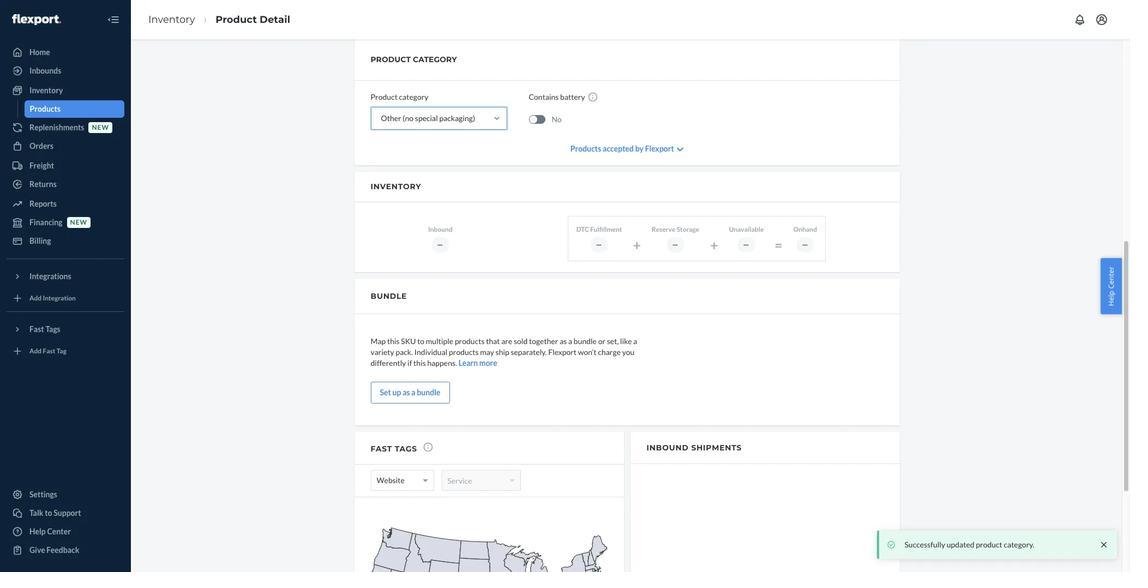 Task type: vqa. For each thing, say whether or not it's contained in the screenshot.
be in Tell us all product information about this shipment, including individual SKUs, shipment volume, and weight estimates. This information will be used to track the shipment and notify us with what to expect from your supplier. Products must comply with
no



Task type: locate. For each thing, give the bounding box(es) containing it.
you
[[623, 347, 635, 357]]

tags up add fast tag at the left bottom
[[46, 325, 60, 334]]

1 horizontal spatial fast tags
[[371, 444, 418, 454]]

0 vertical spatial inventory
[[148, 13, 195, 25]]

1 horizontal spatial bundle
[[574, 337, 597, 346]]

a right 'up'
[[412, 388, 416, 397]]

1 horizontal spatial inventory link
[[148, 13, 195, 25]]

other (no special packaging)
[[381, 113, 476, 123]]

products up replenishments
[[30, 104, 61, 114]]

1 vertical spatial inventory link
[[7, 82, 124, 99]]

0 horizontal spatial center
[[47, 527, 71, 537]]

add for add integration
[[29, 294, 42, 303]]

a
[[569, 337, 573, 346], [634, 337, 638, 346], [412, 388, 416, 397]]

0 horizontal spatial a
[[412, 388, 416, 397]]

fast tags inside dropdown button
[[29, 325, 60, 334]]

1 horizontal spatial +
[[711, 237, 719, 253]]

shipments
[[692, 443, 742, 453]]

other
[[381, 113, 402, 123]]

1 vertical spatial products
[[571, 144, 602, 153]]

1 vertical spatial fast tags
[[371, 444, 418, 454]]

0 horizontal spatial tags
[[46, 325, 60, 334]]

inbound
[[428, 226, 453, 234], [647, 443, 689, 453]]

new
[[92, 124, 109, 132], [70, 219, 87, 227]]

2 + from the left
[[711, 237, 719, 253]]

product left detail at the left
[[216, 13, 257, 25]]

1 vertical spatial inbound
[[647, 443, 689, 453]]

give
[[29, 546, 45, 555]]

flexport right by on the top right
[[646, 144, 675, 153]]

learn more
[[459, 358, 498, 368]]

― for reserve storage
[[673, 241, 680, 249]]

1 horizontal spatial products
[[571, 144, 602, 153]]

0 vertical spatial products
[[30, 104, 61, 114]]

0 vertical spatial this
[[387, 337, 400, 346]]

settings link
[[7, 486, 124, 504]]

product category
[[371, 92, 429, 101]]

1 vertical spatial products
[[449, 347, 479, 357]]

product
[[371, 54, 411, 64]]

individual
[[415, 347, 448, 357]]

products accepted by flexport
[[571, 144, 675, 153]]

2 horizontal spatial inventory
[[371, 182, 422, 192]]

0 vertical spatial tags
[[46, 325, 60, 334]]

storage
[[677, 226, 700, 234]]

0 horizontal spatial to
[[45, 509, 52, 518]]

1 horizontal spatial as
[[560, 337, 567, 346]]

products for products accepted by flexport
[[571, 144, 602, 153]]

add for add fast tag
[[29, 347, 42, 356]]

0 vertical spatial help center
[[1107, 266, 1117, 306]]

0 horizontal spatial product
[[216, 13, 257, 25]]

1 horizontal spatial help center
[[1107, 266, 1117, 306]]

1 horizontal spatial to
[[418, 337, 425, 346]]

dtc
[[577, 226, 589, 234]]

1 horizontal spatial center
[[1107, 266, 1117, 289]]

0 horizontal spatial inventory
[[29, 86, 63, 95]]

fast tags up website
[[371, 444, 418, 454]]

fast left tag
[[43, 347, 55, 356]]

0 horizontal spatial this
[[387, 337, 400, 346]]

fast tags up add fast tag at the left bottom
[[29, 325, 60, 334]]

2 ― from the left
[[596, 241, 603, 249]]

0 vertical spatial as
[[560, 337, 567, 346]]

1 horizontal spatial new
[[92, 124, 109, 132]]

a inside button
[[412, 388, 416, 397]]

onhand
[[794, 226, 818, 234]]

1 vertical spatial add
[[29, 347, 42, 356]]

1 horizontal spatial help
[[1107, 291, 1117, 306]]

0 vertical spatial add
[[29, 294, 42, 303]]

1 vertical spatial help center
[[29, 527, 71, 537]]

reserve storage
[[652, 226, 700, 234]]

1 horizontal spatial inbound
[[647, 443, 689, 453]]

1 horizontal spatial tags
[[395, 444, 418, 454]]

0 vertical spatial product
[[216, 13, 257, 25]]

financing
[[29, 218, 63, 227]]

tags
[[46, 325, 60, 334], [395, 444, 418, 454]]

fast inside dropdown button
[[29, 325, 44, 334]]

products up may
[[455, 337, 485, 346]]

successfully
[[905, 540, 946, 550]]

1 add from the top
[[29, 294, 42, 303]]

0 horizontal spatial products
[[30, 104, 61, 114]]

1 ― from the left
[[437, 241, 444, 249]]

bundle up the won't
[[574, 337, 597, 346]]

flexport
[[646, 144, 675, 153], [549, 347, 577, 357]]

product
[[216, 13, 257, 25], [371, 92, 398, 101]]

open account menu image
[[1096, 13, 1109, 26]]

4 ― from the left
[[743, 241, 751, 249]]

website option
[[377, 472, 405, 490]]

1 vertical spatial flexport
[[549, 347, 577, 357]]

bundle
[[574, 337, 597, 346], [417, 388, 441, 397]]

pack.
[[396, 347, 413, 357]]

category.
[[1005, 540, 1035, 550]]

1 vertical spatial bundle
[[417, 388, 441, 397]]

help inside help center button
[[1107, 291, 1117, 306]]

products for products
[[30, 104, 61, 114]]

0 vertical spatial new
[[92, 124, 109, 132]]

0 vertical spatial inbound
[[428, 226, 453, 234]]

support
[[54, 509, 81, 518]]

center
[[1107, 266, 1117, 289], [47, 527, 71, 537]]

0 horizontal spatial inbound
[[428, 226, 453, 234]]

new down reports link
[[70, 219, 87, 227]]

successfully updated product category.
[[905, 540, 1035, 550]]

open notifications image
[[1074, 13, 1087, 26]]

1 horizontal spatial this
[[414, 358, 426, 368]]

1 vertical spatial new
[[70, 219, 87, 227]]

5 ― from the left
[[802, 241, 809, 249]]

0 vertical spatial help
[[1107, 291, 1117, 306]]

add fast tag
[[29, 347, 67, 356]]

1 vertical spatial inventory
[[29, 86, 63, 95]]

0 vertical spatial to
[[418, 337, 425, 346]]

add left integration
[[29, 294, 42, 303]]

1 vertical spatial to
[[45, 509, 52, 518]]

products
[[455, 337, 485, 346], [449, 347, 479, 357]]

+
[[633, 237, 641, 253], [711, 237, 719, 253]]

bundle right 'up'
[[417, 388, 441, 397]]

1 horizontal spatial product
[[371, 92, 398, 101]]

fast tags
[[29, 325, 60, 334], [371, 444, 418, 454]]

this left sku
[[387, 337, 400, 346]]

0 horizontal spatial inventory link
[[7, 82, 124, 99]]

help center
[[1107, 266, 1117, 306], [29, 527, 71, 537]]

fast up website
[[371, 444, 392, 454]]

multiple
[[426, 337, 454, 346]]

inventory inside breadcrumbs navigation
[[148, 13, 195, 25]]

a right like
[[634, 337, 638, 346]]

flexport down together
[[549, 347, 577, 357]]

help center inside the help center link
[[29, 527, 71, 537]]

0 horizontal spatial +
[[633, 237, 641, 253]]

learn
[[459, 358, 478, 368]]

help center button
[[1102, 258, 1123, 314]]

add left tag
[[29, 347, 42, 356]]

0 horizontal spatial help center
[[29, 527, 71, 537]]

products left accepted in the top right of the page
[[571, 144, 602, 153]]

0 horizontal spatial fast tags
[[29, 325, 60, 334]]

orders link
[[7, 138, 124, 155]]

―
[[437, 241, 444, 249], [596, 241, 603, 249], [673, 241, 680, 249], [743, 241, 751, 249], [802, 241, 809, 249]]

1 vertical spatial as
[[403, 388, 410, 397]]

0 horizontal spatial new
[[70, 219, 87, 227]]

breadcrumbs navigation
[[140, 4, 299, 36]]

2 add from the top
[[29, 347, 42, 356]]

0 vertical spatial center
[[1107, 266, 1117, 289]]

are
[[502, 337, 513, 346]]

products up learn
[[449, 347, 479, 357]]

contains
[[529, 92, 559, 101]]

0 horizontal spatial bundle
[[417, 388, 441, 397]]

to right talk
[[45, 509, 52, 518]]

by
[[636, 144, 644, 153]]

bundle inside set up as a bundle button
[[417, 388, 441, 397]]

1 horizontal spatial flexport
[[646, 144, 675, 153]]

fast up add fast tag at the left bottom
[[29, 325, 44, 334]]

1 horizontal spatial inventory
[[148, 13, 195, 25]]

1 vertical spatial help
[[29, 527, 46, 537]]

product inside breadcrumbs navigation
[[216, 13, 257, 25]]

to inside map this sku to multiple products that are sold together as a bundle or set, like a variety pack. individual products may ship separately. flexport won't charge you differently if this happens.
[[418, 337, 425, 346]]

new down products link
[[92, 124, 109, 132]]

0 vertical spatial inventory link
[[148, 13, 195, 25]]

0 vertical spatial bundle
[[574, 337, 597, 346]]

new for replenishments
[[92, 124, 109, 132]]

this
[[387, 337, 400, 346], [414, 358, 426, 368]]

2 vertical spatial inventory
[[371, 182, 422, 192]]

accepted
[[603, 144, 634, 153]]

1 vertical spatial product
[[371, 92, 398, 101]]

together
[[529, 337, 559, 346]]

1 horizontal spatial a
[[569, 337, 573, 346]]

1 vertical spatial this
[[414, 358, 426, 368]]

this right if
[[414, 358, 426, 368]]

set
[[380, 388, 391, 397]]

to right sku
[[418, 337, 425, 346]]

feedback
[[47, 546, 79, 555]]

0 vertical spatial fast
[[29, 325, 44, 334]]

0 vertical spatial fast tags
[[29, 325, 60, 334]]

to
[[418, 337, 425, 346], [45, 509, 52, 518]]

0 horizontal spatial flexport
[[549, 347, 577, 357]]

variety
[[371, 347, 394, 357]]

chevron down image
[[677, 146, 684, 153]]

give feedback button
[[7, 542, 124, 559]]

as right together
[[560, 337, 567, 346]]

3 ― from the left
[[673, 241, 680, 249]]

flexport logo image
[[12, 14, 61, 25]]

integration
[[43, 294, 76, 303]]

0 vertical spatial products
[[455, 337, 485, 346]]

add integration link
[[7, 290, 124, 307]]

as right 'up'
[[403, 388, 410, 397]]

― for onhand
[[802, 241, 809, 249]]

help center inside help center button
[[1107, 266, 1117, 306]]

a right together
[[569, 337, 573, 346]]

replenishments
[[29, 123, 84, 132]]

product up the other
[[371, 92, 398, 101]]

0 horizontal spatial as
[[403, 388, 410, 397]]

help
[[1107, 291, 1117, 306], [29, 527, 46, 537]]

help center link
[[7, 523, 124, 541]]

as
[[560, 337, 567, 346], [403, 388, 410, 397]]

fast
[[29, 325, 44, 334], [43, 347, 55, 356], [371, 444, 392, 454]]

tags up website
[[395, 444, 418, 454]]



Task type: describe. For each thing, give the bounding box(es) containing it.
1 vertical spatial fast
[[43, 347, 55, 356]]

packaging)
[[440, 113, 476, 123]]

integrations button
[[7, 268, 124, 285]]

bundle
[[371, 291, 407, 301]]

inbounds link
[[7, 62, 124, 80]]

integrations
[[29, 272, 71, 281]]

tag
[[57, 347, 67, 356]]

dtc fulfillment
[[577, 226, 622, 234]]

freight
[[29, 161, 54, 170]]

may
[[481, 347, 494, 357]]

website
[[377, 476, 405, 485]]

center inside button
[[1107, 266, 1117, 289]]

=
[[775, 237, 783, 253]]

add integration
[[29, 294, 76, 303]]

reports
[[29, 199, 57, 209]]

sold
[[514, 337, 528, 346]]

product
[[977, 540, 1003, 550]]

like
[[621, 337, 632, 346]]

ship
[[496, 347, 510, 357]]

talk to support
[[29, 509, 81, 518]]

home link
[[7, 44, 124, 61]]

0 vertical spatial flexport
[[646, 144, 675, 153]]

learn more button
[[459, 358, 498, 369]]

up
[[393, 388, 401, 397]]

(no
[[403, 113, 414, 123]]

new for financing
[[70, 219, 87, 227]]

reserve
[[652, 226, 676, 234]]

to inside button
[[45, 509, 52, 518]]

1 + from the left
[[633, 237, 641, 253]]

map this sku to multiple products that are sold together as a bundle or set, like a variety pack. individual products may ship separately. flexport won't charge you differently if this happens.
[[371, 337, 638, 368]]

set,
[[607, 337, 619, 346]]

returns
[[29, 180, 57, 189]]

products link
[[24, 100, 124, 118]]

flexport inside map this sku to multiple products that are sold together as a bundle or set, like a variety pack. individual products may ship separately. flexport won't charge you differently if this happens.
[[549, 347, 577, 357]]

differently
[[371, 358, 406, 368]]

sku
[[401, 337, 416, 346]]

freight link
[[7, 157, 124, 175]]

inbound shipments
[[647, 443, 742, 453]]

inbounds
[[29, 66, 61, 75]]

0 horizontal spatial help
[[29, 527, 46, 537]]

unavailable
[[730, 226, 764, 234]]

charge
[[598, 347, 621, 357]]

contains battery
[[529, 92, 585, 101]]

billing link
[[7, 233, 124, 250]]

won't
[[578, 347, 597, 357]]

separately.
[[511, 347, 547, 357]]

billing
[[29, 236, 51, 246]]

product detail link
[[216, 13, 290, 25]]

service
[[448, 476, 472, 486]]

fulfillment
[[591, 226, 622, 234]]

inbound for inbound shipments
[[647, 443, 689, 453]]

special
[[415, 113, 438, 123]]

that
[[486, 337, 500, 346]]

reports link
[[7, 195, 124, 213]]

orders
[[29, 141, 54, 151]]

returns link
[[7, 176, 124, 193]]

― for dtc fulfillment
[[596, 241, 603, 249]]

― for inbound
[[437, 241, 444, 249]]

2 vertical spatial fast
[[371, 444, 392, 454]]

2 horizontal spatial a
[[634, 337, 638, 346]]

detail
[[260, 13, 290, 25]]

happens.
[[428, 358, 457, 368]]

as inside map this sku to multiple products that are sold together as a bundle or set, like a variety pack. individual products may ship separately. flexport won't charge you differently if this happens.
[[560, 337, 567, 346]]

product category
[[371, 54, 457, 64]]

tags inside dropdown button
[[46, 325, 60, 334]]

bundle inside map this sku to multiple products that are sold together as a bundle or set, like a variety pack. individual products may ship separately. flexport won't charge you differently if this happens.
[[574, 337, 597, 346]]

1 vertical spatial center
[[47, 527, 71, 537]]

battery
[[561, 92, 585, 101]]

as inside set up as a bundle button
[[403, 388, 410, 397]]

settings
[[29, 490, 57, 499]]

close navigation image
[[107, 13, 120, 26]]

inbound for inbound
[[428, 226, 453, 234]]

talk to support button
[[7, 505, 124, 522]]

set up as a bundle button
[[371, 382, 450, 404]]

― for unavailable
[[743, 241, 751, 249]]

more
[[480, 358, 498, 368]]

1 vertical spatial tags
[[395, 444, 418, 454]]

product for product detail
[[216, 13, 257, 25]]

map
[[371, 337, 386, 346]]

fast tags button
[[7, 321, 124, 338]]

close toast image
[[1099, 540, 1110, 551]]

updated
[[947, 540, 975, 550]]

no
[[552, 115, 562, 124]]

product for product category
[[371, 92, 398, 101]]

set up as a bundle
[[380, 388, 441, 397]]

category
[[399, 92, 429, 101]]

talk
[[29, 509, 43, 518]]

home
[[29, 47, 50, 57]]

product detail
[[216, 13, 290, 25]]

category
[[413, 54, 457, 64]]

if
[[408, 358, 412, 368]]



